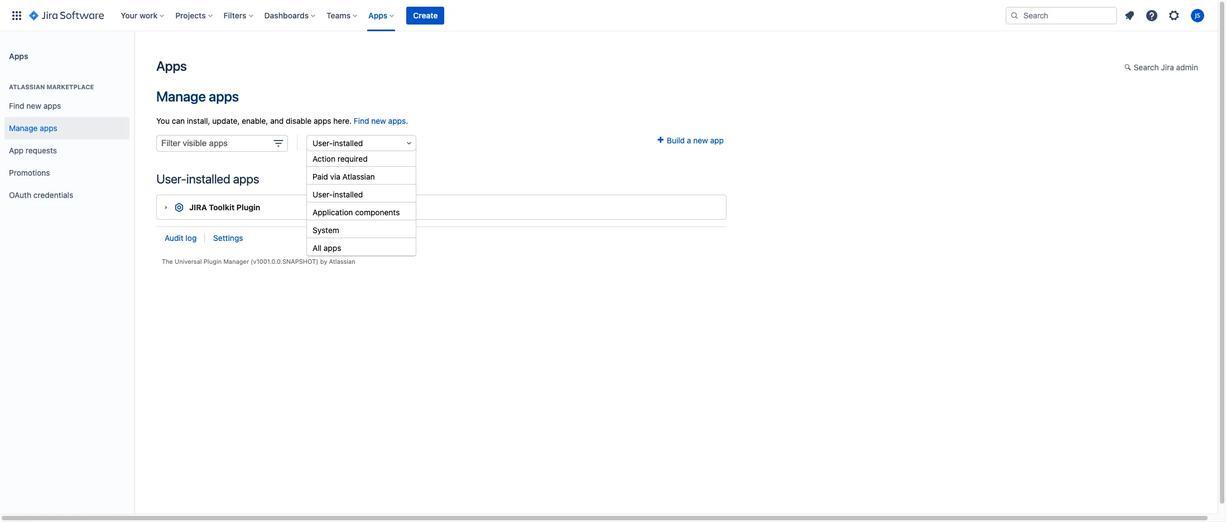 Task type: describe. For each thing, give the bounding box(es) containing it.
apps button
[[365, 6, 399, 24]]

paid via atlassian
[[313, 172, 375, 182]]

1 horizontal spatial new
[[371, 116, 386, 126]]

disable
[[286, 116, 312, 126]]

can
[[172, 116, 185, 126]]

search
[[1134, 63, 1159, 72]]

small image
[[656, 136, 665, 145]]

new inside atlassian marketplace group
[[26, 101, 41, 110]]

via
[[330, 172, 341, 182]]

manage apps link
[[4, 117, 130, 140]]

jira
[[189, 203, 207, 212]]

2 vertical spatial new
[[694, 136, 708, 145]]

jira
[[1161, 63, 1175, 72]]

2 vertical spatial user-
[[313, 190, 333, 200]]

dashboards button
[[261, 6, 320, 24]]

create
[[413, 10, 438, 20]]

primary element
[[7, 0, 1006, 31]]

a
[[687, 136, 691, 145]]

plugin for universal
[[204, 258, 222, 265]]

admin
[[1177, 63, 1199, 72]]

sidebar navigation image
[[122, 45, 146, 67]]

apps right all
[[324, 244, 341, 253]]

app requests link
[[4, 140, 130, 162]]

0 vertical spatial manage apps
[[156, 88, 239, 104]]

update,
[[212, 116, 240, 126]]

1 user-installed from the top
[[313, 139, 363, 148]]

small image
[[1125, 63, 1134, 72]]

create button
[[407, 6, 445, 24]]

app
[[9, 145, 23, 155]]

application
[[313, 208, 353, 217]]

1 horizontal spatial find
[[354, 116, 369, 126]]

build a new app link
[[656, 136, 724, 145]]

appswitcher icon image
[[10, 9, 23, 22]]

audit
[[165, 234, 183, 243]]

you can install, update, enable, and disable apps here. find new apps.
[[156, 116, 408, 126]]

2 vertical spatial atlassian
[[329, 258, 355, 265]]

manage apps inside atlassian marketplace group
[[9, 123, 57, 133]]

promotions link
[[4, 162, 130, 184]]

help image
[[1146, 9, 1159, 22]]

your work button
[[117, 6, 169, 24]]

by
[[320, 258, 327, 265]]

app requests
[[9, 145, 57, 155]]

1 vertical spatial user-
[[156, 172, 186, 187]]

you
[[156, 116, 170, 126]]

teams
[[327, 10, 351, 20]]

enable,
[[242, 116, 268, 126]]

2 vertical spatial installed
[[333, 190, 363, 200]]

log
[[186, 234, 197, 243]]

apps up requests
[[40, 123, 57, 133]]

action
[[313, 154, 336, 164]]

and
[[270, 116, 284, 126]]

Search field
[[1006, 6, 1118, 24]]

install,
[[187, 116, 210, 126]]

1 vertical spatial installed
[[186, 172, 230, 187]]

plugin for toolkit
[[237, 203, 260, 212]]

0 vertical spatial installed
[[333, 139, 363, 148]]

oauth
[[9, 190, 31, 200]]

promotions
[[9, 168, 50, 177]]

0 horizontal spatial apps
[[9, 51, 28, 61]]

user-installed apps
[[156, 172, 259, 187]]

apps up update,
[[209, 88, 239, 104]]

toolkit
[[209, 203, 235, 212]]

apps.
[[388, 116, 408, 126]]

apps down atlassian marketplace
[[43, 101, 61, 110]]

atlassian inside group
[[9, 83, 45, 90]]

0 vertical spatial user-
[[313, 139, 333, 148]]



Task type: vqa. For each thing, say whether or not it's contained in the screenshot.
the bottom open ICON
no



Task type: locate. For each thing, give the bounding box(es) containing it.
0 horizontal spatial find
[[9, 101, 24, 110]]

build a new app
[[665, 136, 724, 145]]

user-installed
[[313, 139, 363, 148], [313, 190, 363, 200]]

search jira admin link
[[1119, 59, 1204, 77]]

here.
[[334, 116, 352, 126]]

credentials
[[33, 190, 73, 200]]

1 vertical spatial manage apps
[[9, 123, 57, 133]]

manage inside atlassian marketplace group
[[9, 123, 38, 133]]

atlassian up find new apps
[[9, 83, 45, 90]]

2 horizontal spatial apps
[[369, 10, 388, 20]]

find new apps. link
[[354, 116, 408, 126]]

manage up can
[[156, 88, 206, 104]]

0 vertical spatial plugin
[[237, 203, 260, 212]]

your
[[121, 10, 138, 20]]

2 user-installed from the top
[[313, 190, 363, 200]]

find down atlassian marketplace
[[9, 101, 24, 110]]

manage up app
[[9, 123, 38, 133]]

(v1001.0.0.snapshot)
[[251, 258, 319, 265]]

jira software image
[[29, 9, 104, 22], [29, 9, 104, 22]]

apps right sidebar navigation "image"
[[156, 58, 187, 74]]

new
[[26, 101, 41, 110], [371, 116, 386, 126], [694, 136, 708, 145]]

find
[[9, 101, 24, 110], [354, 116, 369, 126]]

build
[[667, 136, 685, 145]]

your work
[[121, 10, 158, 20]]

1 vertical spatial find
[[354, 116, 369, 126]]

plugin
[[237, 203, 260, 212], [204, 258, 222, 265]]

0 vertical spatial user-installed
[[313, 139, 363, 148]]

1 horizontal spatial manage apps
[[156, 88, 239, 104]]

apps
[[369, 10, 388, 20], [9, 51, 28, 61], [156, 58, 187, 74]]

settings link
[[213, 234, 243, 243]]

banner containing your work
[[0, 0, 1218, 31]]

components
[[355, 208, 400, 217]]

0 vertical spatial new
[[26, 101, 41, 110]]

audit log link
[[165, 234, 197, 243]]

atlassian link
[[329, 258, 355, 265]]

audit log
[[165, 234, 197, 243]]

app
[[711, 136, 724, 145]]

find inside atlassian marketplace group
[[9, 101, 24, 110]]

None field
[[156, 135, 288, 152]]

the universal plugin manager (v1001.0.0.snapshot) by atlassian
[[162, 258, 355, 265]]

search image
[[1011, 11, 1019, 20]]

filters button
[[220, 6, 258, 24]]

user-
[[313, 139, 333, 148], [156, 172, 186, 187], [313, 190, 333, 200]]

installed
[[333, 139, 363, 148], [186, 172, 230, 187], [333, 190, 363, 200]]

0 vertical spatial find
[[9, 101, 24, 110]]

1 horizontal spatial manage
[[156, 88, 206, 104]]

application components
[[313, 208, 400, 217]]

teams button
[[323, 6, 362, 24]]

0 horizontal spatial new
[[26, 101, 41, 110]]

1 vertical spatial atlassian
[[343, 172, 375, 182]]

user-installed up the action required
[[313, 139, 363, 148]]

banner
[[0, 0, 1218, 31]]

projects
[[175, 10, 206, 20]]

all
[[313, 244, 322, 253]]

new left apps.
[[371, 116, 386, 126]]

work
[[140, 10, 158, 20]]

plugin right toolkit
[[237, 203, 260, 212]]

installed up jira
[[186, 172, 230, 187]]

dashboards
[[264, 10, 309, 20]]

oauth credentials link
[[4, 184, 130, 207]]

user-installed down via
[[313, 190, 363, 200]]

apps down appswitcher icon
[[9, 51, 28, 61]]

apps right teams popup button at the left
[[369, 10, 388, 20]]

settings
[[213, 234, 243, 243]]

action required
[[313, 154, 368, 164]]

apps inside popup button
[[369, 10, 388, 20]]

system
[[313, 226, 339, 235]]

atlassian marketplace group
[[4, 71, 130, 210]]

1 horizontal spatial apps
[[156, 58, 187, 74]]

manage apps up install, on the left
[[156, 88, 239, 104]]

installed down paid via atlassian
[[333, 190, 363, 200]]

notifications image
[[1123, 9, 1137, 22]]

0 vertical spatial manage
[[156, 88, 206, 104]]

atlassian right by
[[329, 258, 355, 265]]

0 horizontal spatial manage
[[9, 123, 38, 133]]

manage apps up the app requests
[[9, 123, 57, 133]]

1 vertical spatial new
[[371, 116, 386, 126]]

plugin left manager
[[204, 258, 222, 265]]

find right here.
[[354, 116, 369, 126]]

your profile and settings image
[[1191, 9, 1205, 22]]

the
[[162, 258, 173, 265]]

0 horizontal spatial manage apps
[[9, 123, 57, 133]]

atlassian down 'required'
[[343, 172, 375, 182]]

0 horizontal spatial plugin
[[204, 258, 222, 265]]

apps left here.
[[314, 116, 331, 126]]

atlassian
[[9, 83, 45, 90], [343, 172, 375, 182], [329, 258, 355, 265]]

atlassian marketplace
[[9, 83, 94, 90]]

requests
[[26, 145, 57, 155]]

manage
[[156, 88, 206, 104], [9, 123, 38, 133]]

apps
[[209, 88, 239, 104], [43, 101, 61, 110], [314, 116, 331, 126], [40, 123, 57, 133], [233, 172, 259, 187], [324, 244, 341, 253]]

1 horizontal spatial plugin
[[237, 203, 260, 212]]

oauth credentials
[[9, 190, 73, 200]]

manage apps
[[156, 88, 239, 104], [9, 123, 57, 133]]

find new apps link
[[4, 95, 130, 117]]

manager
[[224, 258, 249, 265]]

1 vertical spatial user-installed
[[313, 190, 363, 200]]

installed up 'required'
[[333, 139, 363, 148]]

1 vertical spatial plugin
[[204, 258, 222, 265]]

search jira admin
[[1134, 63, 1199, 72]]

2 horizontal spatial new
[[694, 136, 708, 145]]

paid
[[313, 172, 328, 182]]

filters
[[224, 10, 247, 20]]

settings image
[[1168, 9, 1181, 22]]

0 vertical spatial atlassian
[[9, 83, 45, 90]]

required
[[338, 154, 368, 164]]

apps up jira toolkit plugin
[[233, 172, 259, 187]]

all apps
[[313, 244, 341, 253]]

new right a
[[694, 136, 708, 145]]

new down atlassian marketplace
[[26, 101, 41, 110]]

marketplace
[[47, 83, 94, 90]]

jira toolkit plugin
[[189, 203, 260, 212]]

find new apps
[[9, 101, 61, 110]]

projects button
[[172, 6, 217, 24]]

1 vertical spatial manage
[[9, 123, 38, 133]]

universal
[[175, 258, 202, 265]]



